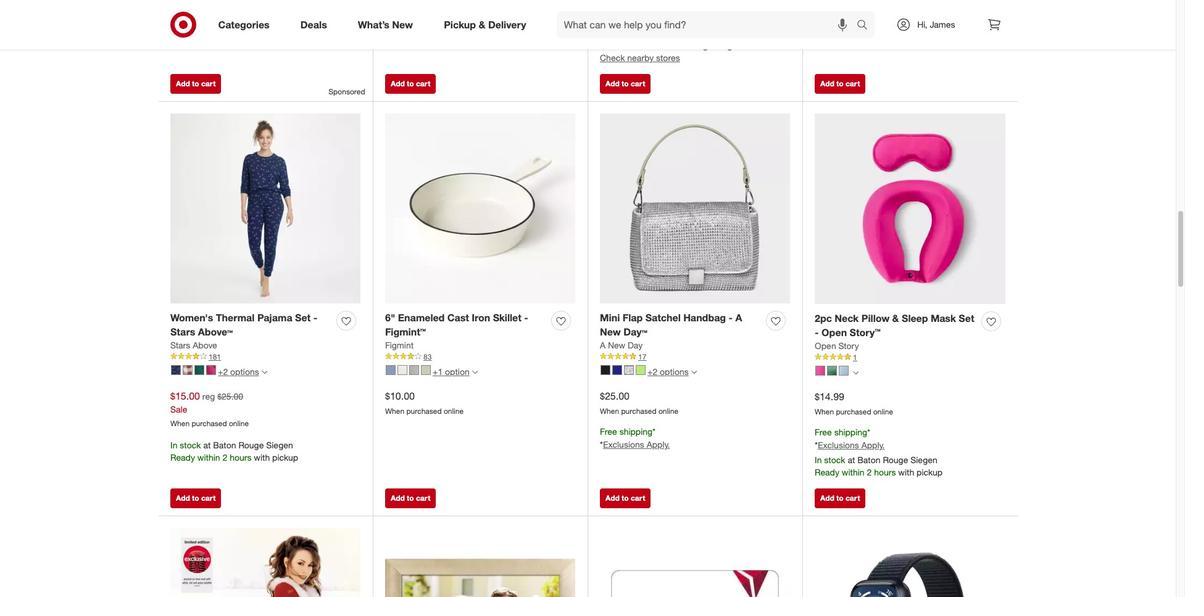 Task type: locate. For each thing, give the bounding box(es) containing it.
1 vertical spatial new
[[600, 326, 621, 338]]

shipping for 2pc neck pillow & sleep mask set - open story™️
[[835, 428, 868, 438]]

when inside $14.99 when purchased online
[[815, 407, 834, 417]]

0 horizontal spatial all colors + 2 more colors element
[[262, 369, 267, 376]]

purchased inside $14.99 when purchased online
[[836, 407, 872, 417]]

all colors element
[[853, 369, 859, 377]]

stars down women's
[[170, 326, 195, 338]]

purchased for $14.99
[[836, 407, 872, 417]]

thermal
[[216, 312, 255, 324]]

$25.00
[[600, 390, 630, 402], [217, 391, 243, 402]]

shipping down $25.00 when purchased online
[[620, 427, 653, 437]]

sage green image
[[421, 366, 431, 376]]

hi,
[[918, 19, 928, 30]]

1 stars from the top
[[170, 326, 195, 338]]

rouge
[[883, 1, 909, 11], [688, 40, 713, 51], [239, 441, 264, 451], [883, 455, 909, 466]]

with
[[469, 13, 485, 23], [899, 13, 915, 24], [254, 16, 270, 27], [254, 453, 270, 463], [899, 468, 915, 478]]

0 horizontal spatial set
[[295, 312, 311, 324]]

exclusions
[[603, 26, 645, 36], [603, 440, 645, 450], [818, 440, 860, 451]]

free shipping * * exclusions apply. in stock at  baton rouge siegen ready within 2 hours with pickup
[[815, 428, 943, 478]]

1 vertical spatial a
[[600, 340, 606, 351]]

at down $14.99 when purchased online
[[848, 455, 856, 466]]

blue image
[[171, 366, 181, 376], [386, 366, 396, 376]]

0 horizontal spatial blue image
[[171, 366, 181, 376]]

2 blue image from the left
[[386, 366, 396, 376]]

0 horizontal spatial options
[[230, 367, 259, 377]]

stock left categories link
[[180, 4, 201, 15]]

+2 options button down 181
[[166, 362, 273, 382]]

add to cart button
[[170, 74, 221, 94], [385, 74, 436, 94], [600, 74, 651, 94], [815, 74, 866, 94], [170, 489, 221, 509], [385, 489, 436, 509], [600, 489, 651, 509], [815, 489, 866, 509]]

1 blue image from the left
[[171, 366, 181, 376]]

all colors + 2 more colors element down 17 link
[[692, 369, 697, 376]]

sale
[[170, 404, 187, 415]]

pickup
[[487, 13, 513, 23], [917, 13, 943, 24], [272, 16, 298, 27], [272, 453, 298, 463], [917, 468, 943, 478]]

+2 for new
[[648, 367, 658, 377]]

flap
[[623, 312, 643, 324]]

0 horizontal spatial $25.00
[[217, 391, 243, 402]]

at
[[848, 1, 856, 11], [652, 40, 660, 51], [203, 441, 211, 451], [848, 455, 856, 466]]

options
[[230, 367, 259, 377], [660, 367, 689, 377]]

0 vertical spatial open
[[822, 327, 847, 339]]

exclusions up available
[[603, 26, 645, 36]]

purchased up free shipping * * exclusions apply. on the bottom right
[[622, 407, 657, 416]]

cream image
[[398, 366, 408, 376]]

- inside 2pc neck pillow & sleep mask set - open story™️
[[815, 327, 819, 339]]

add to cart
[[176, 79, 216, 88], [391, 79, 431, 88], [606, 79, 646, 88], [821, 79, 861, 88], [176, 494, 216, 503], [391, 494, 431, 503], [606, 494, 646, 503], [821, 494, 861, 503]]

open up open story
[[822, 327, 847, 339]]

free shipping * * exclusions apply. not available at baton rouge siegen check nearby stores
[[600, 13, 742, 63]]

all colors + 2 more colors element
[[262, 369, 267, 376], [692, 369, 697, 376]]

181
[[209, 352, 221, 362]]

when inside $10.00 when purchased online
[[385, 407, 405, 416]]

apply. inside free shipping * * exclusions apply. in stock at  baton rouge siegen ready within 2 hours with pickup
[[862, 440, 885, 451]]

1 vertical spatial &
[[893, 312, 900, 325]]

6" enameled cast iron skillet - figmint™ image
[[385, 114, 576, 304], [385, 114, 576, 304]]

exclusions apply. button up available
[[603, 25, 670, 37]]

exclusions apply. button down $14.99 when purchased online
[[818, 440, 885, 452]]

to
[[192, 79, 199, 88], [407, 79, 414, 88], [622, 79, 629, 88], [837, 79, 844, 88], [192, 494, 199, 503], [407, 494, 414, 503], [622, 494, 629, 503], [837, 494, 844, 503]]

& left sleep
[[893, 312, 900, 325]]

apply. up stores
[[647, 26, 670, 36]]

+2 options button for above™
[[166, 362, 273, 382]]

2pc neck pillow & sleep mask set - open story™️ link
[[815, 312, 977, 340]]

1 horizontal spatial $25.00
[[600, 390, 630, 402]]

deals
[[301, 18, 327, 31]]

+2 options
[[218, 367, 259, 377], [648, 367, 689, 377]]

set
[[295, 312, 311, 324], [959, 312, 975, 325]]

mariah carey - merry christmas (target exclusive, vinyl) image
[[170, 529, 361, 598], [170, 529, 361, 598]]

0 horizontal spatial &
[[479, 18, 486, 31]]

181 link
[[170, 352, 361, 363]]

-
[[314, 312, 318, 324], [525, 312, 529, 324], [729, 312, 733, 324], [815, 327, 819, 339]]

in stock at  baton rouge siegen ready within 2 hours with pickup
[[815, 1, 943, 24], [170, 441, 298, 463]]

exclusions for mini flap satchel handbag - a new day™
[[603, 440, 645, 450]]

delta air lines gift card (email delivery) image
[[600, 529, 790, 598]]

exclusions for 2pc neck pillow & sleep mask set - open story™️
[[818, 440, 860, 451]]

apply. for mini flap satchel handbag - a new day™
[[647, 440, 670, 450]]

purchased
[[407, 407, 442, 416], [622, 407, 657, 416], [836, 407, 872, 417], [192, 419, 227, 428]]

shipping down $14.99 when purchased online
[[835, 428, 868, 438]]

free for mini flap satchel handbag - a new day™
[[600, 427, 617, 437]]

light gray image
[[409, 366, 419, 376]]

hours inside in stock ready within 2 hours with pickup
[[230, 16, 252, 27]]

free down $14.99 at the right bottom of page
[[815, 428, 832, 438]]

a
[[736, 312, 743, 324], [600, 340, 606, 351]]

& right pickup
[[479, 18, 486, 31]]

a up the black icon
[[600, 340, 606, 351]]

new right what's
[[392, 18, 413, 31]]

when for $25.00
[[600, 407, 620, 416]]

stars inside stars above link
[[170, 340, 190, 351]]

- right pajama
[[314, 312, 318, 324]]

shipping inside free shipping * * exclusions apply. in stock at  baton rouge siegen ready within 2 hours with pickup
[[835, 428, 868, 438]]

1 horizontal spatial +2 options button
[[595, 362, 703, 382]]

stock left search button
[[825, 1, 846, 11]]

blue image left cream icon
[[171, 366, 181, 376]]

options left all colors + 2 more colors image
[[660, 367, 689, 377]]

1 horizontal spatial &
[[893, 312, 900, 325]]

stars inside women's thermal pajama set - stars above™
[[170, 326, 195, 338]]

all colors + 2 more colors image
[[262, 370, 267, 376]]

silver image
[[624, 366, 634, 376]]

purchased inside $10.00 when purchased online
[[407, 407, 442, 416]]

+2 right mint green image
[[648, 367, 658, 377]]

apply. inside free shipping * * exclusions apply.
[[647, 440, 670, 450]]

0 horizontal spatial a
[[600, 340, 606, 351]]

rouge inside free shipping * * exclusions apply. not available at baton rouge siegen check nearby stores
[[688, 40, 713, 51]]

83
[[424, 352, 432, 362]]

- down 2pc
[[815, 327, 819, 339]]

black image
[[601, 366, 611, 376]]

$25.00 down 'dark blue' icon
[[600, 390, 630, 402]]

online inside $25.00 when purchased online
[[659, 407, 679, 416]]

1 horizontal spatial +2
[[648, 367, 658, 377]]

purchased inside $25.00 when purchased online
[[622, 407, 657, 416]]

mint green image
[[636, 366, 646, 376]]

stars above link
[[170, 339, 217, 352]]

0 vertical spatial in stock at  baton rouge siegen ready within 2 hours with pickup
[[815, 1, 943, 24]]

1 options from the left
[[230, 367, 259, 377]]

online inside $10.00 when purchased online
[[444, 407, 464, 416]]

1 +2 options button from the left
[[166, 362, 273, 382]]

available
[[617, 40, 650, 51]]

+2 options left all colors + 2 more colors icon
[[218, 367, 259, 377]]

set right pajama
[[295, 312, 311, 324]]

option
[[445, 367, 470, 377]]

0 horizontal spatial +2 options
[[218, 367, 259, 377]]

free inside free shipping * * exclusions apply. in stock at  baton rouge siegen ready within 2 hours with pickup
[[815, 428, 832, 438]]

stock inside in stock ready within 2 hours with pickup
[[180, 4, 201, 15]]

set right mask
[[959, 312, 975, 325]]

set inside 2pc neck pillow & sleep mask set - open story™️
[[959, 312, 975, 325]]

when down $14.99 at the right bottom of page
[[815, 407, 834, 417]]

0 horizontal spatial +2 options button
[[166, 362, 273, 382]]

blue image for 6" enameled cast iron skillet - figmint™
[[386, 366, 396, 376]]

2 +2 options button from the left
[[595, 362, 703, 382]]

stock inside free shipping * * exclusions apply. in stock at  baton rouge siegen ready within 2 hours with pickup
[[825, 455, 846, 466]]

exclusions down $14.99 when purchased online
[[818, 440, 860, 451]]

+2 options button down 17
[[595, 362, 703, 382]]

apply. down $25.00 when purchased online
[[647, 440, 670, 450]]

siegen
[[911, 1, 938, 11], [715, 40, 742, 51], [266, 441, 293, 451], [911, 455, 938, 466]]

0 vertical spatial new
[[392, 18, 413, 31]]

baton inside free shipping * * exclusions apply. in stock at  baton rouge siegen ready within 2 hours with pickup
[[858, 455, 881, 466]]

options left all colors + 2 more colors icon
[[230, 367, 259, 377]]

within inside free shipping * * exclusions apply. in stock at  baton rouge siegen ready within 2 hours with pickup
[[842, 468, 865, 478]]

when inside $15.00 reg $25.00 sale when purchased online
[[170, 419, 190, 428]]

0 vertical spatial &
[[479, 18, 486, 31]]

2 vertical spatial new
[[608, 340, 626, 351]]

hours inside free shipping * * exclusions apply. in stock at  baton rouge siegen ready within 2 hours with pickup
[[875, 468, 896, 478]]

when up free shipping * * exclusions apply. on the bottom right
[[600, 407, 620, 416]]

1 +2 from the left
[[218, 367, 228, 377]]

- right skillet
[[525, 312, 529, 324]]

stock down $14.99 when purchased online
[[825, 455, 846, 466]]

+2 options left all colors + 2 more colors image
[[648, 367, 689, 377]]

blue image left cream image
[[386, 366, 396, 376]]

online inside $14.99 when purchased online
[[874, 407, 894, 417]]

all colors + 1 more colors image
[[472, 370, 478, 376]]

what's
[[358, 18, 390, 31]]

shipping up available
[[620, 13, 653, 23]]

all colors + 1 more colors element
[[472, 369, 478, 376]]

a right handbag
[[736, 312, 743, 324]]

+2 right pink icon
[[218, 367, 228, 377]]

purchased down reg at left
[[192, 419, 227, 428]]

reg
[[202, 391, 215, 402]]

exclusions apply. button for not
[[603, 25, 670, 37]]

apply.
[[647, 26, 670, 36], [647, 440, 670, 450], [862, 440, 885, 451]]

apple watch series 9 gps aluminum case with sport loop image
[[815, 529, 1006, 598], [815, 529, 1006, 598]]

2 +2 from the left
[[648, 367, 658, 377]]

exclusions inside free shipping * * exclusions apply.
[[603, 440, 645, 450]]

0 vertical spatial stars
[[170, 326, 195, 338]]

pajama
[[257, 312, 292, 324]]

1 vertical spatial stars
[[170, 340, 190, 351]]

exclusions inside free shipping * * exclusions apply. in stock at  baton rouge siegen ready within 2 hours with pickup
[[818, 440, 860, 451]]

above™
[[198, 326, 233, 338]]

women's thermal pajama set - stars above™ image
[[170, 114, 361, 304], [170, 114, 361, 304]]

in
[[815, 1, 822, 11], [170, 4, 178, 15], [170, 441, 178, 451], [815, 455, 822, 466]]

10" wifi digital photo frame brushed metal gold - polaroid image
[[385, 529, 576, 598], [385, 529, 576, 598]]

1 horizontal spatial options
[[660, 367, 689, 377]]

1 horizontal spatial set
[[959, 312, 975, 325]]

open inside 2pc neck pillow & sleep mask set - open story™️
[[822, 327, 847, 339]]

skillet
[[493, 312, 522, 324]]

search button
[[852, 11, 881, 41]]

1 +2 options from the left
[[218, 367, 259, 377]]

exclusions apply. button
[[603, 25, 670, 37], [603, 439, 670, 452], [818, 440, 885, 452]]

new inside mini flap satchel handbag - a new day™
[[600, 326, 621, 338]]

stars left above
[[170, 340, 190, 351]]

a inside mini flap satchel handbag - a new day™
[[736, 312, 743, 324]]

all colors + 2 more colors image
[[692, 370, 697, 376]]

2 stars from the top
[[170, 340, 190, 351]]

$25.00 right reg at left
[[217, 391, 243, 402]]

add
[[176, 79, 190, 88], [391, 79, 405, 88], [606, 79, 620, 88], [821, 79, 835, 88], [176, 494, 190, 503], [391, 494, 405, 503], [606, 494, 620, 503], [821, 494, 835, 503]]

pickup inside free shipping * * exclusions apply. in stock at  baton rouge siegen ready within 2 hours with pickup
[[917, 468, 943, 478]]

cart
[[201, 79, 216, 88], [416, 79, 431, 88], [631, 79, 646, 88], [846, 79, 861, 88], [201, 494, 216, 503], [416, 494, 431, 503], [631, 494, 646, 503], [846, 494, 861, 503]]

open left story
[[815, 341, 837, 351]]

purchased inside $15.00 reg $25.00 sale when purchased online
[[192, 419, 227, 428]]

+2 options for new
[[648, 367, 689, 377]]

pickup
[[444, 18, 476, 31]]

*
[[653, 13, 656, 23], [600, 26, 603, 36], [653, 427, 656, 437], [868, 428, 871, 438], [600, 440, 603, 450], [815, 440, 818, 451]]

2 options from the left
[[660, 367, 689, 377]]

search
[[852, 20, 881, 32]]

+2 options button for new
[[595, 362, 703, 382]]

women's thermal pajama set - stars above™ link
[[170, 311, 332, 339]]

sponsored
[[329, 87, 365, 96]]

1 horizontal spatial all colors + 2 more colors element
[[692, 369, 697, 376]]

pickup & delivery link
[[434, 11, 542, 38]]

stars
[[170, 326, 195, 338], [170, 340, 190, 351]]

$15.00
[[170, 390, 200, 402]]

2pc neck pillow & sleep mask set - open story™️ image
[[815, 114, 1006, 305], [815, 114, 1006, 305]]

when inside $25.00 when purchased online
[[600, 407, 620, 416]]

new down 'mini'
[[600, 326, 621, 338]]

+2 options for above™
[[218, 367, 259, 377]]

when down sale
[[170, 419, 190, 428]]

2 inside in stock ready within 2 hours with pickup
[[223, 16, 227, 27]]

set inside women's thermal pajama set - stars above™
[[295, 312, 311, 324]]

neck
[[835, 312, 859, 325]]

online for $25.00
[[659, 407, 679, 416]]

free down $25.00 when purchased online
[[600, 427, 617, 437]]

hours
[[445, 13, 467, 23], [875, 13, 896, 24], [230, 16, 252, 27], [230, 453, 252, 463], [875, 468, 896, 478]]

0 vertical spatial a
[[736, 312, 743, 324]]

iron
[[472, 312, 490, 324]]

1 all colors + 2 more colors element from the left
[[262, 369, 267, 376]]

2pc neck pillow & sleep mask set - open story™️
[[815, 312, 975, 339]]

2 +2 options from the left
[[648, 367, 689, 377]]

when down $10.00 at bottom
[[385, 407, 405, 416]]

james
[[930, 19, 956, 30]]

1 horizontal spatial blue image
[[386, 366, 396, 376]]

83 link
[[385, 352, 576, 363]]

1 horizontal spatial a
[[736, 312, 743, 324]]

- inside women's thermal pajama set - stars above™
[[314, 312, 318, 324]]

new
[[392, 18, 413, 31], [600, 326, 621, 338], [608, 340, 626, 351]]

baton down $14.99 when purchased online
[[858, 455, 881, 466]]

at up stores
[[652, 40, 660, 51]]

pillow
[[862, 312, 890, 325]]

baton up stores
[[662, 40, 685, 51]]

handbag
[[684, 312, 726, 324]]

all colors + 2 more colors element down '181' link
[[262, 369, 267, 376]]

0 horizontal spatial +2
[[218, 367, 228, 377]]

free up not
[[600, 13, 617, 23]]

enameled
[[398, 312, 445, 324]]

in inside free shipping * * exclusions apply. in stock at  baton rouge siegen ready within 2 hours with pickup
[[815, 455, 822, 466]]

free inside free shipping * * exclusions apply.
[[600, 427, 617, 437]]

when
[[385, 407, 405, 416], [600, 407, 620, 416], [815, 407, 834, 417], [170, 419, 190, 428]]

exclusions apply. button down $25.00 when purchased online
[[603, 439, 670, 452]]

satchel
[[646, 312, 681, 324]]

+1
[[433, 367, 443, 377]]

0 horizontal spatial in stock at  baton rouge siegen ready within 2 hours with pickup
[[170, 441, 298, 463]]

6" enameled cast iron skillet - figmint™ link
[[385, 311, 547, 339]]

exclusions down $25.00 when purchased online
[[603, 440, 645, 450]]

open
[[822, 327, 847, 339], [815, 341, 837, 351]]

- right handbag
[[729, 312, 733, 324]]

new left the day
[[608, 340, 626, 351]]

1 horizontal spatial +2 options
[[648, 367, 689, 377]]

at down $15.00 reg $25.00 sale when purchased online
[[203, 441, 211, 451]]

mini flap satchel handbag - a new day™ image
[[600, 114, 790, 304], [600, 114, 790, 304]]

purchased down $14.99 at the right bottom of page
[[836, 407, 872, 417]]

apply. down $14.99 when purchased online
[[862, 440, 885, 451]]

+2 options button
[[166, 362, 273, 382], [595, 362, 703, 382]]

shipping inside free shipping * * exclusions apply.
[[620, 427, 653, 437]]

purchased down $10.00 at bottom
[[407, 407, 442, 416]]

2 all colors + 2 more colors element from the left
[[692, 369, 697, 376]]

new for what's
[[392, 18, 413, 31]]



Task type: vqa. For each thing, say whether or not it's contained in the screenshot.
CamelBak
no



Task type: describe. For each thing, give the bounding box(es) containing it.
figmint
[[385, 340, 414, 351]]

1
[[853, 353, 858, 362]]

what's new
[[358, 18, 413, 31]]

free inside free shipping * * exclusions apply. not available at baton rouge siegen check nearby stores
[[600, 13, 617, 23]]

shipping inside free shipping * * exclusions apply. not available at baton rouge siegen check nearby stores
[[620, 13, 653, 23]]

2 inside free shipping * * exclusions apply. in stock at  baton rouge siegen ready within 2 hours with pickup
[[867, 468, 872, 478]]

in stock ready within 2 hours with pickup
[[170, 4, 298, 27]]

& inside 2pc neck pillow & sleep mask set - open story™️
[[893, 312, 900, 325]]

mask
[[931, 312, 957, 325]]

a new day link
[[600, 339, 643, 352]]

ready inside free shipping * * exclusions apply. in stock at  baton rouge siegen ready within 2 hours with pickup
[[815, 468, 840, 478]]

+2 for above™
[[218, 367, 228, 377]]

online for $14.99
[[874, 407, 894, 417]]

mini flap satchel handbag - a new day™
[[600, 312, 743, 338]]

17
[[639, 352, 647, 362]]

$15.00 reg $25.00 sale when purchased online
[[170, 390, 249, 428]]

6" enameled cast iron skillet - figmint™
[[385, 312, 529, 338]]

sleep
[[902, 312, 929, 325]]

story™️
[[850, 327, 881, 339]]

ready inside in stock ready within 2 hours with pickup
[[170, 16, 195, 27]]

cream image
[[183, 366, 193, 376]]

categories link
[[208, 11, 285, 38]]

cast
[[448, 312, 469, 324]]

siegen inside free shipping * * exclusions apply. in stock at  baton rouge siegen ready within 2 hours with pickup
[[911, 455, 938, 466]]

1 link
[[815, 352, 1006, 363]]

ready within 2 hours with pickup
[[385, 13, 513, 23]]

within inside in stock ready within 2 hours with pickup
[[197, 16, 220, 27]]

all colors image
[[853, 371, 859, 376]]

a inside a new day link
[[600, 340, 606, 351]]

mini flap satchel handbag - a new day™ link
[[600, 311, 761, 339]]

all colors + 2 more colors element for pajama
[[262, 369, 267, 376]]

1 horizontal spatial in stock at  baton rouge siegen ready within 2 hours with pickup
[[815, 1, 943, 24]]

apply. for 2pc neck pillow & sleep mask set - open story™️
[[862, 440, 885, 451]]

exclusions inside free shipping * * exclusions apply. not available at baton rouge siegen check nearby stores
[[603, 26, 645, 36]]

purchased for $10.00
[[407, 407, 442, 416]]

with inside in stock ready within 2 hours with pickup
[[254, 16, 270, 27]]

categories
[[218, 18, 270, 31]]

$25.00 when purchased online
[[600, 390, 679, 416]]

$14.99 when purchased online
[[815, 391, 894, 417]]

baton down $15.00 reg $25.00 sale when purchased online
[[213, 441, 236, 451]]

- inside mini flap satchel handbag - a new day™
[[729, 312, 733, 324]]

options for pajama
[[230, 367, 259, 377]]

at inside free shipping * * exclusions apply. not available at baton rouge siegen check nearby stores
[[652, 40, 660, 51]]

apply. inside free shipping * * exclusions apply. not available at baton rouge siegen check nearby stores
[[647, 26, 670, 36]]

pink image
[[206, 366, 216, 376]]

+1 option button
[[380, 362, 483, 382]]

blue image for women's thermal pajama set - stars above™
[[171, 366, 181, 376]]

$25.00 inside $15.00 reg $25.00 sale when purchased online
[[217, 391, 243, 402]]

day™
[[624, 326, 648, 338]]

check
[[600, 53, 625, 63]]

check nearby stores button
[[600, 52, 680, 64]]

women's thermal pajama set - stars above™
[[170, 312, 318, 338]]

muddy aqua image
[[839, 366, 849, 376]]

What can we help you find? suggestions appear below search field
[[557, 11, 860, 38]]

story
[[839, 341, 859, 351]]

2pc
[[815, 312, 832, 325]]

6"
[[385, 312, 395, 324]]

delivery
[[488, 18, 527, 31]]

- inside 6" enameled cast iron skillet - figmint™
[[525, 312, 529, 324]]

stars above
[[170, 340, 217, 351]]

rouge inside free shipping * * exclusions apply. in stock at  baton rouge siegen ready within 2 hours with pickup
[[883, 455, 909, 466]]

baton inside free shipping * * exclusions apply. not available at baton rouge siegen check nearby stores
[[662, 40, 685, 51]]

baton up search at top right
[[858, 1, 881, 11]]

1 vertical spatial in stock at  baton rouge siegen ready within 2 hours with pickup
[[170, 441, 298, 463]]

when for $14.99
[[815, 407, 834, 417]]

in inside in stock ready within 2 hours with pickup
[[170, 4, 178, 15]]

not
[[600, 40, 614, 51]]

open story
[[815, 341, 859, 351]]

$10.00 when purchased online
[[385, 390, 464, 416]]

all colors + 2 more colors element for satchel
[[692, 369, 697, 376]]

purchased for $25.00
[[622, 407, 657, 416]]

what's new link
[[348, 11, 429, 38]]

+1 option
[[433, 367, 470, 377]]

17 link
[[600, 352, 790, 363]]

fuchsia image
[[816, 366, 826, 376]]

above
[[193, 340, 217, 351]]

stock down sale
[[180, 441, 201, 451]]

free shipping * * exclusions apply.
[[600, 427, 670, 450]]

women's
[[170, 312, 213, 324]]

free for 2pc neck pillow & sleep mask set - open story™️
[[815, 428, 832, 438]]

1 vertical spatial open
[[815, 341, 837, 351]]

online inside $15.00 reg $25.00 sale when purchased online
[[229, 419, 249, 428]]

dark blue image
[[613, 366, 623, 376]]

options for satchel
[[660, 367, 689, 377]]

deals link
[[290, 11, 343, 38]]

$14.99
[[815, 391, 845, 403]]

pickup & delivery
[[444, 18, 527, 31]]

pickup inside in stock ready within 2 hours with pickup
[[272, 16, 298, 27]]

siegen inside free shipping * * exclusions apply. not available at baton rouge siegen check nearby stores
[[715, 40, 742, 51]]

day
[[628, 340, 643, 351]]

at inside free shipping * * exclusions apply. in stock at  baton rouge siegen ready within 2 hours with pickup
[[848, 455, 856, 466]]

$10.00
[[385, 390, 415, 402]]

new for a
[[608, 340, 626, 351]]

with inside free shipping * * exclusions apply. in stock at  baton rouge siegen ready within 2 hours with pickup
[[899, 468, 915, 478]]

mini
[[600, 312, 620, 324]]

$25.00 inside $25.00 when purchased online
[[600, 390, 630, 402]]

green image
[[195, 366, 204, 376]]

open story link
[[815, 340, 859, 352]]

figmint link
[[385, 339, 414, 352]]

a new day
[[600, 340, 643, 351]]

online for $10.00
[[444, 407, 464, 416]]

at up search at top right
[[848, 1, 856, 11]]

exclusions apply. button for in
[[818, 440, 885, 452]]

olive green image
[[828, 366, 837, 376]]

stores
[[656, 53, 680, 63]]

nearby
[[628, 53, 654, 63]]

figmint™
[[385, 326, 426, 338]]

shipping for mini flap satchel handbag - a new day™
[[620, 427, 653, 437]]

when for $10.00
[[385, 407, 405, 416]]

hi, james
[[918, 19, 956, 30]]



